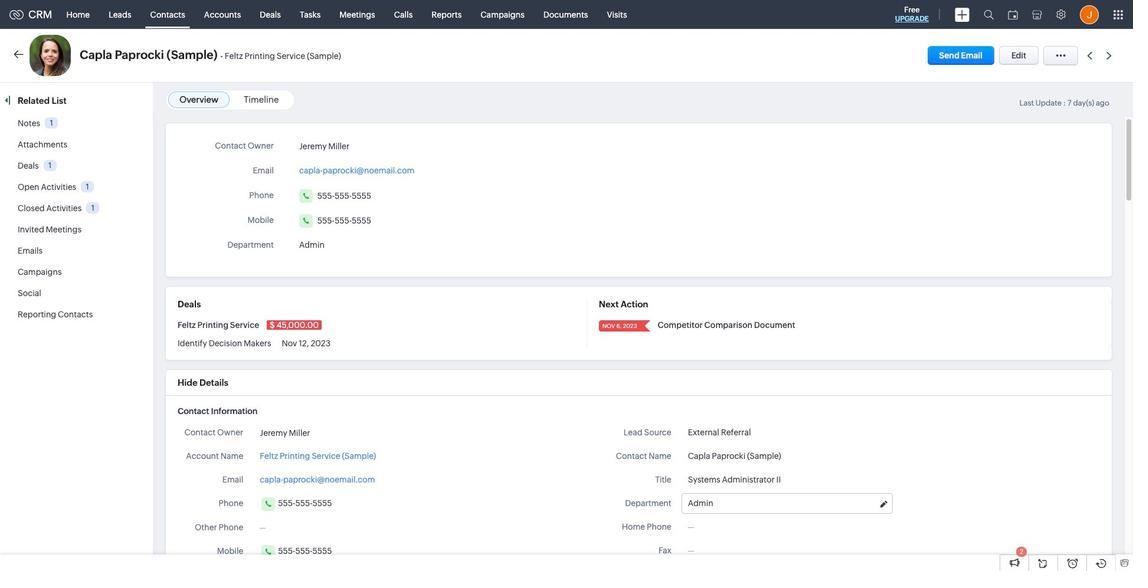 Task type: locate. For each thing, give the bounding box(es) containing it.
create menu element
[[948, 0, 977, 29]]

next record image
[[1107, 52, 1115, 59]]

search element
[[977, 0, 1001, 29]]

search image
[[984, 9, 994, 19]]



Task type: vqa. For each thing, say whether or not it's contained in the screenshot.
Create Menu element
yes



Task type: describe. For each thing, give the bounding box(es) containing it.
profile element
[[1074, 0, 1107, 29]]

previous record image
[[1088, 52, 1093, 59]]

create menu image
[[955, 7, 970, 22]]

logo image
[[9, 10, 24, 19]]

calendar image
[[1009, 10, 1019, 19]]

profile image
[[1081, 5, 1099, 24]]



